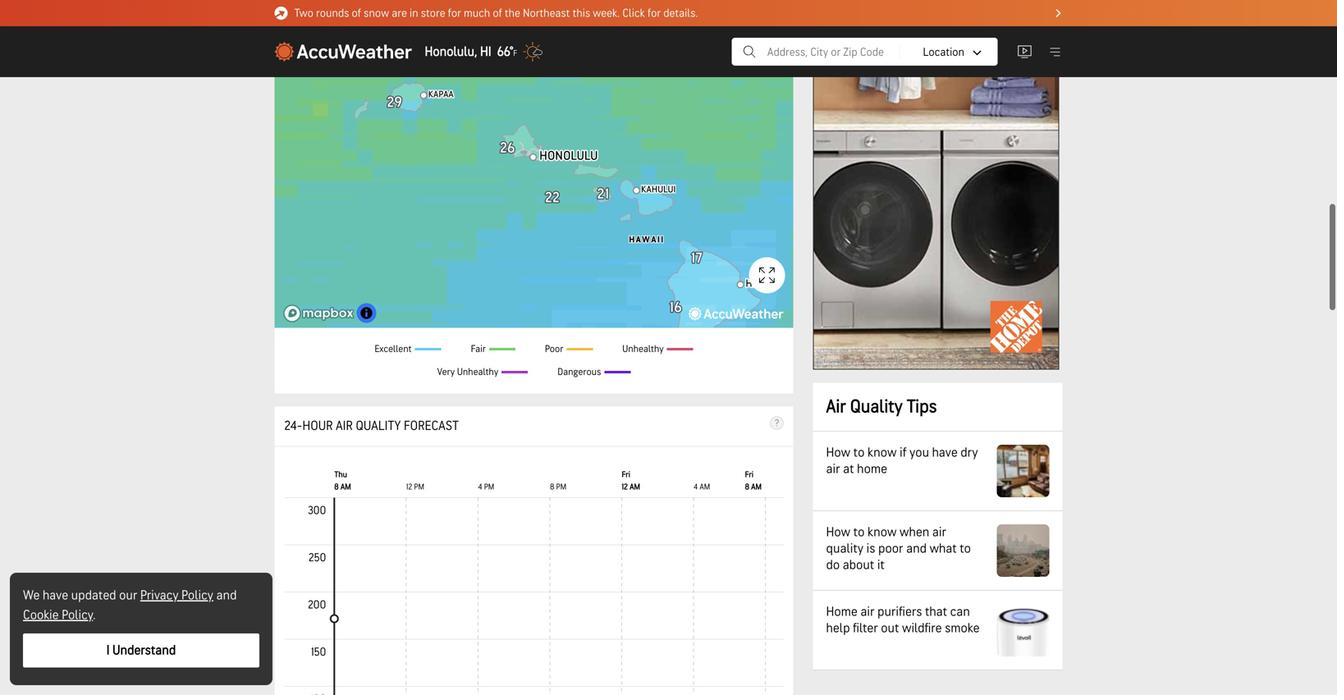 Task type: vqa. For each thing, say whether or not it's contained in the screenshot.
"However," corresponding to The air quality is generally acceptable for most individuals. However, sensitive groups may experience minor to moderate symptoms from long-term exposure.
no



Task type: locate. For each thing, give the bounding box(es) containing it.
chevron down image
[[973, 50, 982, 55]]

0 horizontal spatial and
[[216, 588, 237, 604]]

week.
[[593, 6, 620, 20]]

and right "privacy policy" link
[[216, 588, 237, 604]]

air right hour
[[336, 418, 353, 434]]

it
[[878, 558, 885, 574]]

click
[[623, 6, 645, 20]]

air inside home air purifiers that can help filter out wildfire smoke
[[861, 604, 875, 620]]

how up quality
[[826, 525, 851, 541]]

know up home
[[868, 445, 897, 461]]

what
[[930, 541, 957, 557]]

and
[[907, 541, 927, 557], [216, 588, 237, 604]]

policy
[[181, 588, 213, 604], [62, 608, 93, 624]]

quality
[[850, 396, 903, 418], [356, 418, 401, 434]]

0 horizontal spatial unhealthy
[[457, 366, 499, 378]]

1 know from the top
[[868, 445, 897, 461]]

fair
[[471, 343, 486, 355]]

air left 'at'
[[826, 461, 840, 477]]

zoom out image
[[283, 36, 319, 72]]

snow
[[364, 6, 389, 20]]

2 how from the top
[[826, 525, 851, 541]]

of
[[352, 6, 361, 20], [493, 6, 502, 20]]

0 vertical spatial know
[[868, 445, 897, 461]]

1 horizontal spatial and
[[907, 541, 927, 557]]

details.
[[664, 6, 698, 20]]

have up cookie policy link
[[43, 588, 68, 604]]

66°
[[497, 44, 513, 60]]

and inside how to know when air quality is poor and what to do about it
[[907, 541, 927, 557]]

how
[[826, 445, 851, 461], [826, 525, 851, 541]]

policy right privacy
[[181, 588, 213, 604]]

1 vertical spatial how
[[826, 525, 851, 541]]

how to know if you have dry air at home link
[[813, 432, 1063, 512]]

for right store
[[448, 6, 461, 20]]

northeast
[[523, 6, 570, 20]]

2 vertical spatial to
[[960, 541, 971, 557]]

i
[[107, 643, 110, 659]]

when
[[900, 525, 930, 541]]

poor
[[545, 343, 563, 355]]

0 horizontal spatial of
[[352, 6, 361, 20]]

2 know from the top
[[868, 525, 897, 541]]

0 vertical spatial to
[[854, 445, 865, 461]]

dry
[[961, 445, 978, 461]]

1 vertical spatial to
[[854, 525, 865, 541]]

for
[[448, 6, 461, 20], [648, 6, 661, 20]]

1 horizontal spatial air
[[861, 604, 875, 620]]

two rounds of snow are in store for much of the northeast this week. click for details. link
[[275, 0, 1063, 26]]

24-hour air quality forecast
[[285, 418, 459, 434]]

0 vertical spatial policy
[[181, 588, 213, 604]]

know inside how to know when air quality is poor and what to do about it
[[868, 525, 897, 541]]

1 vertical spatial air
[[933, 525, 947, 541]]

and inside we have updated our privacy policy and cookie policy .
[[216, 588, 237, 604]]

0 horizontal spatial for
[[448, 6, 461, 20]]

we
[[23, 588, 40, 604]]

know for when
[[868, 525, 897, 541]]

policy down updated
[[62, 608, 93, 624]]

how for how to know when air quality is poor and what to do about it
[[826, 525, 851, 541]]

how inside how to know when air quality is poor and what to do about it
[[826, 525, 851, 541]]

know
[[868, 445, 897, 461], [868, 525, 897, 541]]

how inside the how to know if you have dry air at home
[[826, 445, 851, 461]]

quality left forecast
[[356, 418, 401, 434]]

1 for from the left
[[448, 6, 461, 20]]

to inside the how to know if you have dry air at home
[[854, 445, 865, 461]]

understand
[[113, 643, 176, 659]]

know inside the how to know if you have dry air at home
[[868, 445, 897, 461]]

1 vertical spatial know
[[868, 525, 897, 541]]

0 vertical spatial how
[[826, 445, 851, 461]]

1 of from the left
[[352, 6, 361, 20]]

two
[[294, 6, 314, 20]]

1 how from the top
[[826, 445, 851, 461]]

of left snow
[[352, 6, 361, 20]]

is
[[867, 541, 876, 557]]

1 vertical spatial policy
[[62, 608, 93, 624]]

1 horizontal spatial policy
[[181, 588, 213, 604]]

to up quality
[[854, 525, 865, 541]]

if
[[900, 445, 907, 461]]

much
[[464, 6, 490, 20]]

to
[[854, 445, 865, 461], [854, 525, 865, 541], [960, 541, 971, 557]]

f
[[513, 48, 517, 58]]

0 horizontal spatial air
[[826, 461, 840, 477]]

and down when
[[907, 541, 927, 557]]

air
[[826, 396, 846, 418], [336, 418, 353, 434]]

0 horizontal spatial quality
[[356, 418, 401, 434]]

wildfire
[[902, 621, 942, 637]]

0 vertical spatial and
[[907, 541, 927, 557]]

help
[[826, 621, 850, 637]]

1 vertical spatial have
[[43, 588, 68, 604]]

excellent
[[375, 343, 412, 355]]

2 of from the left
[[493, 6, 502, 20]]

privacy
[[140, 588, 179, 604]]

that
[[925, 604, 948, 620]]

0 vertical spatial air
[[826, 461, 840, 477]]

0 horizontal spatial policy
[[62, 608, 93, 624]]

cookie
[[23, 608, 59, 624]]

to for poor
[[854, 525, 865, 541]]

store
[[421, 6, 446, 20]]

1 horizontal spatial of
[[493, 6, 502, 20]]

have left the dry on the right bottom
[[932, 445, 958, 461]]

0 vertical spatial unhealthy
[[623, 343, 664, 355]]

1 horizontal spatial for
[[648, 6, 661, 20]]

.
[[93, 608, 96, 624]]

know up poor
[[868, 525, 897, 541]]

0 horizontal spatial have
[[43, 588, 68, 604]]

have
[[932, 445, 958, 461], [43, 588, 68, 604]]

air up filter
[[861, 604, 875, 620]]

of left the the
[[493, 6, 502, 20]]

quality
[[826, 541, 864, 557]]

1 horizontal spatial have
[[932, 445, 958, 461]]

cookie policy link
[[23, 608, 93, 624]]

to up 'at'
[[854, 445, 865, 461]]

2 vertical spatial air
[[861, 604, 875, 620]]

24-
[[285, 418, 302, 434]]

we have updated our privacy policy and cookie policy .
[[23, 588, 237, 624]]

in
[[410, 6, 418, 20]]

unhealthy
[[623, 343, 664, 355], [457, 366, 499, 378]]

air up what
[[933, 525, 947, 541]]

how up 'at'
[[826, 445, 851, 461]]

2 horizontal spatial air
[[933, 525, 947, 541]]

quality left tips
[[850, 396, 903, 418]]

air
[[826, 461, 840, 477], [933, 525, 947, 541], [861, 604, 875, 620]]

for right click
[[648, 6, 661, 20]]

smoke
[[945, 621, 980, 637]]

tips
[[907, 396, 937, 418]]

to right what
[[960, 541, 971, 557]]

0 vertical spatial have
[[932, 445, 958, 461]]

how to know when air quality is poor and what to do about it
[[826, 525, 971, 574]]

how to know when air quality is poor and what to do about it link
[[813, 512, 1063, 591]]

air right tooltip "icon"
[[826, 396, 846, 418]]

home
[[826, 604, 858, 620]]

1 vertical spatial and
[[216, 588, 237, 604]]



Task type: describe. For each thing, give the bounding box(es) containing it.
very unhealthy
[[437, 366, 499, 378]]

this
[[573, 6, 590, 20]]

0 horizontal spatial air
[[336, 418, 353, 434]]

the
[[505, 6, 520, 20]]

map region
[[275, 0, 794, 328]]

air quality tips
[[826, 396, 937, 418]]

privacy policy link
[[140, 588, 213, 604]]

do
[[826, 558, 840, 574]]

Address, City or Zip Code text field
[[768, 45, 965, 59]]

1 horizontal spatial air
[[826, 396, 846, 418]]

chevron right image
[[1056, 9, 1061, 17]]

updated
[[71, 588, 116, 604]]

can
[[951, 604, 970, 620]]

out
[[881, 621, 899, 637]]

purifiers
[[878, 604, 922, 620]]

air inside how to know when air quality is poor and what to do about it
[[933, 525, 947, 541]]

at
[[843, 461, 854, 477]]

poor
[[879, 541, 904, 557]]

you
[[910, 445, 930, 461]]

forecast
[[404, 418, 459, 434]]

very
[[437, 366, 455, 378]]

1 horizontal spatial quality
[[850, 396, 903, 418]]

i understand
[[107, 643, 176, 659]]

how to know if you have dry air at home
[[826, 445, 978, 477]]

location
[[923, 45, 965, 59]]

have inside we have updated our privacy policy and cookie policy .
[[43, 588, 68, 604]]

1 horizontal spatial unhealthy
[[623, 343, 664, 355]]

honolulu, hi 66° f
[[425, 44, 517, 60]]

our
[[119, 588, 137, 604]]

1 vertical spatial unhealthy
[[457, 366, 499, 378]]

hour
[[302, 418, 333, 434]]

are
[[392, 6, 407, 20]]

air inside the how to know if you have dry air at home
[[826, 461, 840, 477]]

have inside the how to know if you have dry air at home
[[932, 445, 958, 461]]

2 for from the left
[[648, 6, 661, 20]]

hamburger image
[[1048, 44, 1063, 59]]

how for how to know if you have dry air at home
[[826, 445, 851, 461]]

about
[[843, 558, 875, 574]]

rounds
[[316, 6, 349, 20]]

breaking news image
[[275, 7, 288, 20]]

home
[[857, 461, 888, 477]]

home air purifiers that can help filter out wildfire smoke link
[[813, 591, 1063, 671]]

know for if
[[868, 445, 897, 461]]

tooltip image
[[771, 417, 784, 430]]

search image
[[742, 42, 758, 62]]

home air purifiers that can help filter out wildfire smoke
[[826, 604, 980, 637]]

two rounds of snow are in store for much of the northeast this week. click for details.
[[294, 6, 698, 20]]

dangerous
[[558, 366, 601, 378]]

filter
[[853, 621, 878, 637]]

hi
[[480, 44, 492, 60]]

zoom in image
[[283, 0, 319, 27]]

to for air
[[854, 445, 865, 461]]

honolulu,
[[425, 44, 477, 60]]



